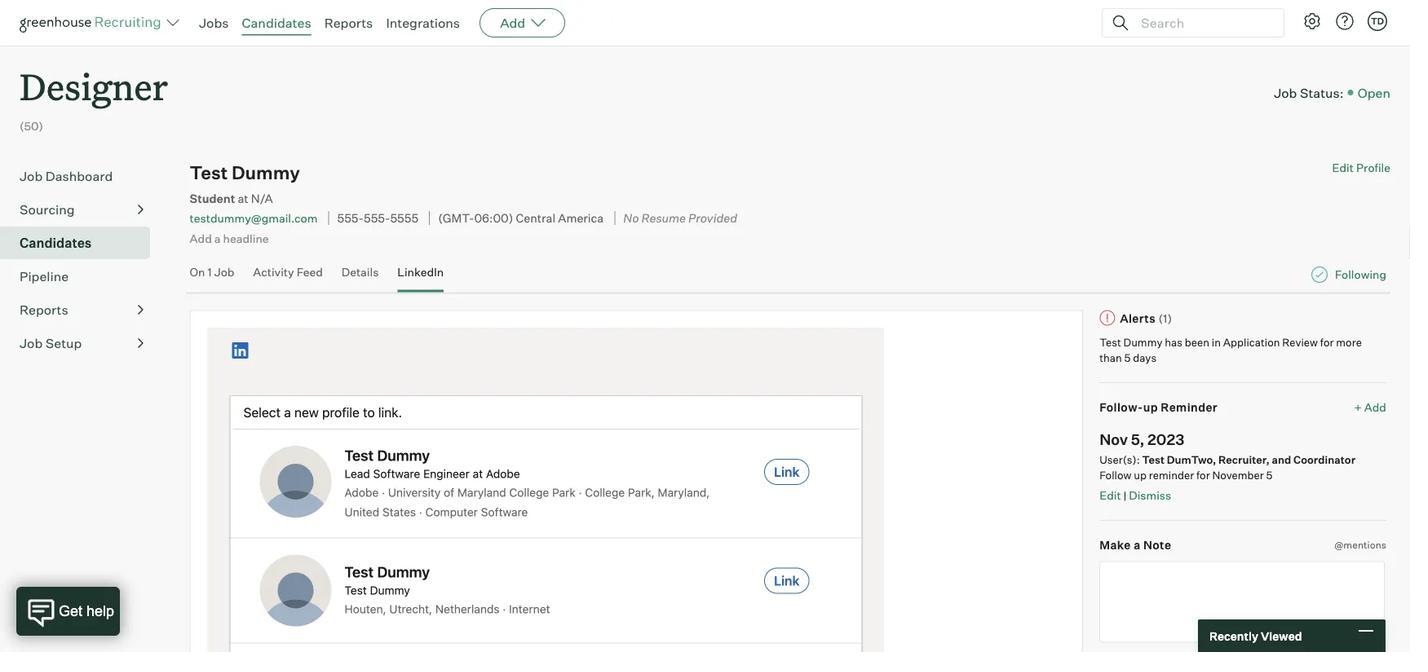 Task type: locate. For each thing, give the bounding box(es) containing it.
add
[[500, 15, 525, 31], [190, 231, 212, 245], [1364, 401, 1386, 415]]

than
[[1099, 352, 1122, 365]]

0 vertical spatial add
[[500, 15, 525, 31]]

0 horizontal spatial edit
[[1099, 489, 1121, 503]]

0 vertical spatial up
[[1143, 401, 1158, 415]]

a left headline
[[214, 231, 221, 245]]

1 horizontal spatial edit
[[1332, 161, 1354, 175]]

job left status:
[[1274, 84, 1297, 101]]

1 vertical spatial reports
[[20, 302, 68, 318]]

0 horizontal spatial dummy
[[232, 162, 300, 184]]

5
[[1124, 352, 1131, 365], [1266, 469, 1273, 482]]

dummy inside test dummy student at n/a
[[232, 162, 300, 184]]

0 horizontal spatial reports link
[[20, 300, 144, 320]]

user(s):
[[1099, 453, 1140, 466]]

dummy up days in the bottom right of the page
[[1123, 336, 1163, 349]]

setup
[[45, 335, 82, 352]]

dummy
[[232, 162, 300, 184], [1123, 336, 1163, 349]]

test up than
[[1099, 336, 1121, 349]]

following
[[1335, 268, 1386, 282]]

5 inside the test dummy has been in application review for more than 5 days
[[1124, 352, 1131, 365]]

1 horizontal spatial reports
[[324, 15, 373, 31]]

None text field
[[1099, 562, 1385, 643]]

reports down pipeline
[[20, 302, 68, 318]]

+
[[1354, 401, 1362, 415]]

1 horizontal spatial dummy
[[1123, 336, 1163, 349]]

+ add
[[1354, 401, 1386, 415]]

Search text field
[[1137, 11, 1269, 35]]

555-
[[337, 211, 364, 225], [364, 211, 390, 225]]

a for add
[[214, 231, 221, 245]]

feed
[[297, 265, 323, 279]]

1 horizontal spatial add
[[500, 15, 525, 31]]

test inside the test dummy has been in application review for more than 5 days
[[1099, 336, 1121, 349]]

0 vertical spatial candidates link
[[242, 15, 311, 31]]

0 vertical spatial edit
[[1332, 161, 1354, 175]]

candidates link up pipeline link
[[20, 233, 144, 253]]

0 vertical spatial dummy
[[232, 162, 300, 184]]

integrations link
[[386, 15, 460, 31]]

@mentions link
[[1335, 538, 1386, 553]]

0 vertical spatial candidates
[[242, 15, 311, 31]]

555- up details
[[364, 211, 390, 225]]

1 vertical spatial test
[[1099, 336, 1121, 349]]

1 horizontal spatial for
[[1320, 336, 1334, 349]]

central
[[516, 211, 556, 225]]

job inside 'link'
[[20, 335, 43, 352]]

up up dismiss
[[1134, 469, 1147, 482]]

for down dumtwo,
[[1196, 469, 1210, 482]]

(gmt-06:00) central america
[[438, 211, 604, 225]]

job setup link
[[20, 334, 144, 353]]

candidates link right jobs link at the top of page
[[242, 15, 311, 31]]

reports left integrations
[[324, 15, 373, 31]]

add for add a headline
[[190, 231, 212, 245]]

edit profile link
[[1332, 161, 1390, 175]]

up inside nov 5, 2023 user(s): test dumtwo, recruiter, and coordinator follow up reminder for november 5 edit | dismiss
[[1134, 469, 1147, 482]]

0 horizontal spatial for
[[1196, 469, 1210, 482]]

job left the setup
[[20, 335, 43, 352]]

candidates link
[[242, 15, 311, 31], [20, 233, 144, 253]]

dummy up n/a on the left
[[232, 162, 300, 184]]

5 down and
[[1266, 469, 1273, 482]]

job up the sourcing at the top left of the page
[[20, 168, 43, 184]]

1
[[208, 265, 212, 279]]

1 vertical spatial reports link
[[20, 300, 144, 320]]

0 horizontal spatial candidates
[[20, 235, 92, 251]]

0 horizontal spatial test
[[190, 162, 228, 184]]

0 vertical spatial for
[[1320, 336, 1334, 349]]

0 horizontal spatial add
[[190, 231, 212, 245]]

a
[[214, 231, 221, 245], [1134, 538, 1141, 553]]

0 vertical spatial test
[[190, 162, 228, 184]]

2 horizontal spatial add
[[1364, 401, 1386, 415]]

test inside test dummy student at n/a
[[190, 162, 228, 184]]

testdummy@gmail.com link
[[190, 211, 318, 225]]

test down the '2023'
[[1142, 453, 1165, 466]]

dummy inside the test dummy has been in application review for more than 5 days
[[1123, 336, 1163, 349]]

dismiss link
[[1129, 489, 1171, 503]]

jobs link
[[199, 15, 229, 31]]

1 horizontal spatial 5
[[1266, 469, 1273, 482]]

candidates right jobs link at the top of page
[[242, 15, 311, 31]]

|
[[1123, 489, 1127, 502]]

up up 5,
[[1143, 401, 1158, 415]]

0 horizontal spatial a
[[214, 231, 221, 245]]

0 vertical spatial 5
[[1124, 352, 1131, 365]]

dismiss
[[1129, 489, 1171, 503]]

test up student
[[190, 162, 228, 184]]

designer
[[20, 62, 168, 110]]

reports
[[324, 15, 373, 31], [20, 302, 68, 318]]

555-555-5555
[[337, 211, 418, 225]]

1 horizontal spatial test
[[1099, 336, 1121, 349]]

0 vertical spatial a
[[214, 231, 221, 245]]

(50)
[[20, 119, 43, 133]]

pipeline
[[20, 268, 69, 285]]

1 vertical spatial add
[[190, 231, 212, 245]]

1 horizontal spatial candidates
[[242, 15, 311, 31]]

reports link down pipeline link
[[20, 300, 144, 320]]

2 vertical spatial test
[[1142, 453, 1165, 466]]

november
[[1212, 469, 1264, 482]]

edit left profile
[[1332, 161, 1354, 175]]

dummy for test dummy has been in application review for more than 5 days
[[1123, 336, 1163, 349]]

td button
[[1364, 8, 1390, 34]]

status:
[[1300, 84, 1344, 101]]

job
[[1274, 84, 1297, 101], [20, 168, 43, 184], [214, 265, 234, 279], [20, 335, 43, 352]]

for left more
[[1320, 336, 1334, 349]]

edit
[[1332, 161, 1354, 175], [1099, 489, 1121, 503]]

2023
[[1148, 431, 1184, 449]]

555- left 5555
[[337, 211, 364, 225]]

1 vertical spatial 5
[[1266, 469, 1273, 482]]

up
[[1143, 401, 1158, 415], [1134, 469, 1147, 482]]

make a note
[[1099, 538, 1171, 553]]

1 vertical spatial candidates
[[20, 235, 92, 251]]

alerts (1)
[[1120, 311, 1173, 325]]

reports link left integrations
[[324, 15, 373, 31]]

1 vertical spatial up
[[1134, 469, 1147, 482]]

add inside add popup button
[[500, 15, 525, 31]]

nov
[[1099, 431, 1128, 449]]

1 vertical spatial edit
[[1099, 489, 1121, 503]]

1 vertical spatial candidates link
[[20, 233, 144, 253]]

days
[[1133, 352, 1157, 365]]

2 555- from the left
[[364, 211, 390, 225]]

0 vertical spatial reports link
[[324, 15, 373, 31]]

nov 5, 2023 user(s): test dumtwo, recruiter, and coordinator follow up reminder for november 5 edit | dismiss
[[1099, 431, 1355, 503]]

edit left |
[[1099, 489, 1121, 503]]

linkedin
[[397, 265, 444, 279]]

1 vertical spatial a
[[1134, 538, 1141, 553]]

details
[[341, 265, 379, 279]]

job for job dashboard
[[20, 168, 43, 184]]

sourcing
[[20, 202, 75, 218]]

candidates down the sourcing at the top left of the page
[[20, 235, 92, 251]]

2 vertical spatial add
[[1364, 401, 1386, 415]]

details link
[[341, 265, 379, 289]]

recently viewed
[[1209, 629, 1302, 643]]

sourcing link
[[20, 200, 144, 220]]

reports link
[[324, 15, 373, 31], [20, 300, 144, 320]]

n/a
[[251, 191, 273, 206]]

(gmt-
[[438, 211, 474, 225]]

a left the note
[[1134, 538, 1141, 553]]

2 horizontal spatial test
[[1142, 453, 1165, 466]]

note
[[1143, 538, 1171, 553]]

5,
[[1131, 431, 1144, 449]]

1 vertical spatial dummy
[[1123, 336, 1163, 349]]

0 horizontal spatial 5
[[1124, 352, 1131, 365]]

5 inside nov 5, 2023 user(s): test dumtwo, recruiter, and coordinator follow up reminder for november 5 edit | dismiss
[[1266, 469, 1273, 482]]

1 horizontal spatial candidates link
[[242, 15, 311, 31]]

resume
[[642, 211, 686, 225]]

5 right than
[[1124, 352, 1131, 365]]

and
[[1272, 453, 1291, 466]]

1 vertical spatial for
[[1196, 469, 1210, 482]]

1 horizontal spatial a
[[1134, 538, 1141, 553]]

1 horizontal spatial reports link
[[324, 15, 373, 31]]

for
[[1320, 336, 1334, 349], [1196, 469, 1210, 482]]

testdummy@gmail.com
[[190, 211, 318, 225]]



Task type: vqa. For each thing, say whether or not it's contained in the screenshot.
rightmost Greenhouse
no



Task type: describe. For each thing, give the bounding box(es) containing it.
test dummy has been in application review for more than 5 days
[[1099, 336, 1362, 365]]

(1)
[[1158, 311, 1173, 325]]

add button
[[480, 8, 565, 38]]

following link
[[1335, 267, 1386, 283]]

dashboard
[[45, 168, 113, 184]]

add inside + add link
[[1364, 401, 1386, 415]]

on
[[190, 265, 205, 279]]

activity feed link
[[253, 265, 323, 289]]

recently
[[1209, 629, 1258, 643]]

on 1 job
[[190, 265, 234, 279]]

dumtwo,
[[1167, 453, 1216, 466]]

5555
[[390, 211, 418, 225]]

america
[[558, 211, 604, 225]]

activity
[[253, 265, 294, 279]]

test for test dummy student at n/a
[[190, 162, 228, 184]]

job right 1
[[214, 265, 234, 279]]

td button
[[1368, 11, 1387, 31]]

been
[[1185, 336, 1209, 349]]

job status:
[[1274, 84, 1344, 101]]

add a headline
[[190, 231, 269, 245]]

in
[[1212, 336, 1221, 349]]

integrations
[[386, 15, 460, 31]]

linkedin link
[[397, 265, 444, 289]]

on 1 job link
[[190, 265, 234, 289]]

test inside nov 5, 2023 user(s): test dumtwo, recruiter, and coordinator follow up reminder for november 5 edit | dismiss
[[1142, 453, 1165, 466]]

edit link
[[1099, 489, 1121, 503]]

review
[[1282, 336, 1318, 349]]

reminder
[[1161, 401, 1218, 415]]

no
[[623, 211, 639, 225]]

at
[[238, 191, 248, 206]]

open
[[1358, 84, 1390, 101]]

make
[[1099, 538, 1131, 553]]

configure image
[[1302, 11, 1322, 31]]

greenhouse recruiting image
[[20, 13, 166, 33]]

recruiter,
[[1218, 453, 1270, 466]]

@mentions
[[1335, 539, 1386, 551]]

job dashboard link
[[20, 167, 144, 186]]

test dummy student at n/a
[[190, 162, 300, 206]]

edit inside nov 5, 2023 user(s): test dumtwo, recruiter, and coordinator follow up reminder for november 5 edit | dismiss
[[1099, 489, 1121, 503]]

job setup
[[20, 335, 82, 352]]

headline
[[223, 231, 269, 245]]

follow-up reminder
[[1099, 401, 1218, 415]]

no resume provided
[[623, 211, 737, 225]]

0 vertical spatial reports
[[324, 15, 373, 31]]

for inside nov 5, 2023 user(s): test dumtwo, recruiter, and coordinator follow up reminder for november 5 edit | dismiss
[[1196, 469, 1210, 482]]

a for make
[[1134, 538, 1141, 553]]

for inside the test dummy has been in application review for more than 5 days
[[1320, 336, 1334, 349]]

coordinator
[[1294, 453, 1355, 466]]

job dashboard
[[20, 168, 113, 184]]

application
[[1223, 336, 1280, 349]]

edit profile
[[1332, 161, 1390, 175]]

td
[[1371, 15, 1384, 27]]

follow
[[1099, 469, 1132, 482]]

+ add link
[[1354, 400, 1386, 416]]

0 horizontal spatial candidates link
[[20, 233, 144, 253]]

1 555- from the left
[[337, 211, 364, 225]]

reminder
[[1149, 469, 1194, 482]]

add for add
[[500, 15, 525, 31]]

provided
[[688, 211, 737, 225]]

test for test dummy has been in application review for more than 5 days
[[1099, 336, 1121, 349]]

06:00)
[[474, 211, 513, 225]]

job for job status:
[[1274, 84, 1297, 101]]

has
[[1165, 336, 1182, 349]]

follow-
[[1099, 401, 1143, 415]]

dummy for test dummy student at n/a
[[232, 162, 300, 184]]

alerts
[[1120, 311, 1156, 325]]

viewed
[[1261, 629, 1302, 643]]

activity feed
[[253, 265, 323, 279]]

pipeline link
[[20, 267, 144, 286]]

0 horizontal spatial reports
[[20, 302, 68, 318]]

student
[[190, 191, 235, 206]]

job for job setup
[[20, 335, 43, 352]]

profile
[[1356, 161, 1390, 175]]

jobs
[[199, 15, 229, 31]]

more
[[1336, 336, 1362, 349]]

designer link
[[20, 46, 168, 114]]



